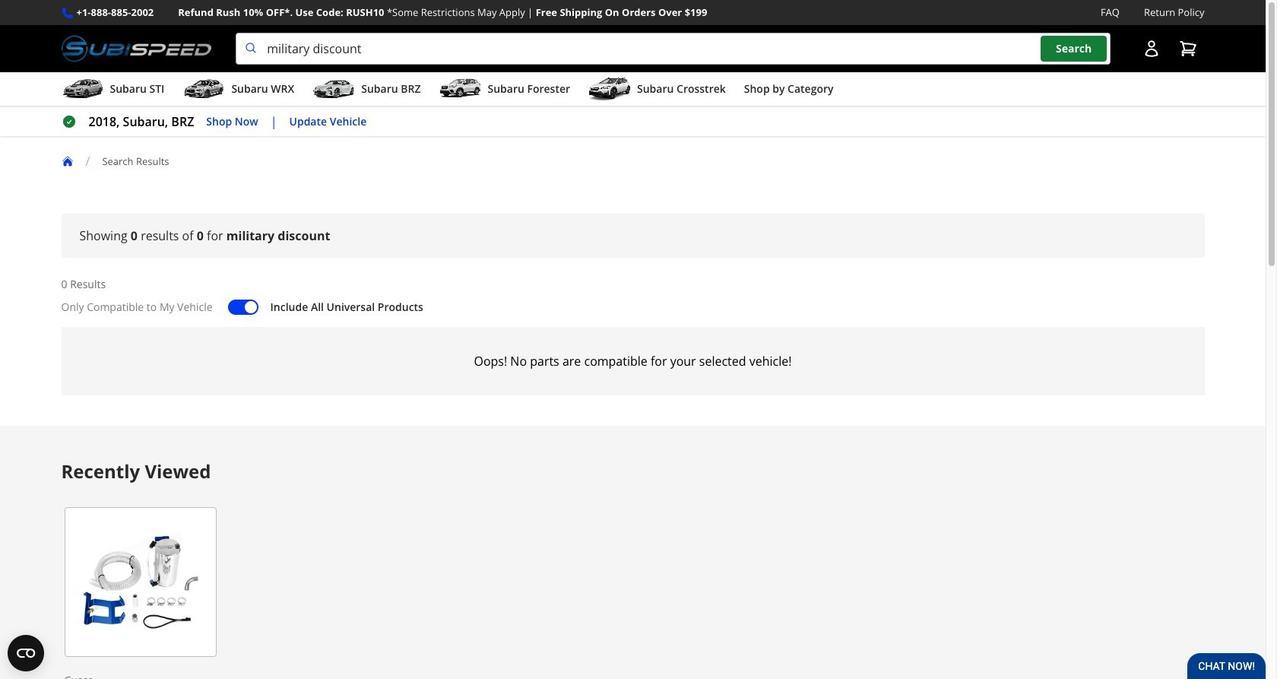 Task type: vqa. For each thing, say whether or not it's contained in the screenshot.
the bottom Pads
no



Task type: describe. For each thing, give the bounding box(es) containing it.
a subaru crosstrek thumbnail image image
[[589, 78, 631, 100]]

subispeed logo image
[[61, 33, 212, 65]]

a subaru brz thumbnail image image
[[313, 78, 355, 100]]

search input field
[[236, 33, 1111, 65]]



Task type: locate. For each thing, give the bounding box(es) containing it.
a subaru wrx thumbnail image image
[[183, 78, 225, 100]]

home image
[[61, 155, 73, 167]]

cus965 009 a cusco oil catch can - 2013+ ft86, image
[[64, 507, 216, 657]]

open widget image
[[8, 635, 44, 671]]

a subaru forester thumbnail image image
[[439, 78, 482, 100]]

a subaru sti thumbnail image image
[[61, 78, 104, 100]]



